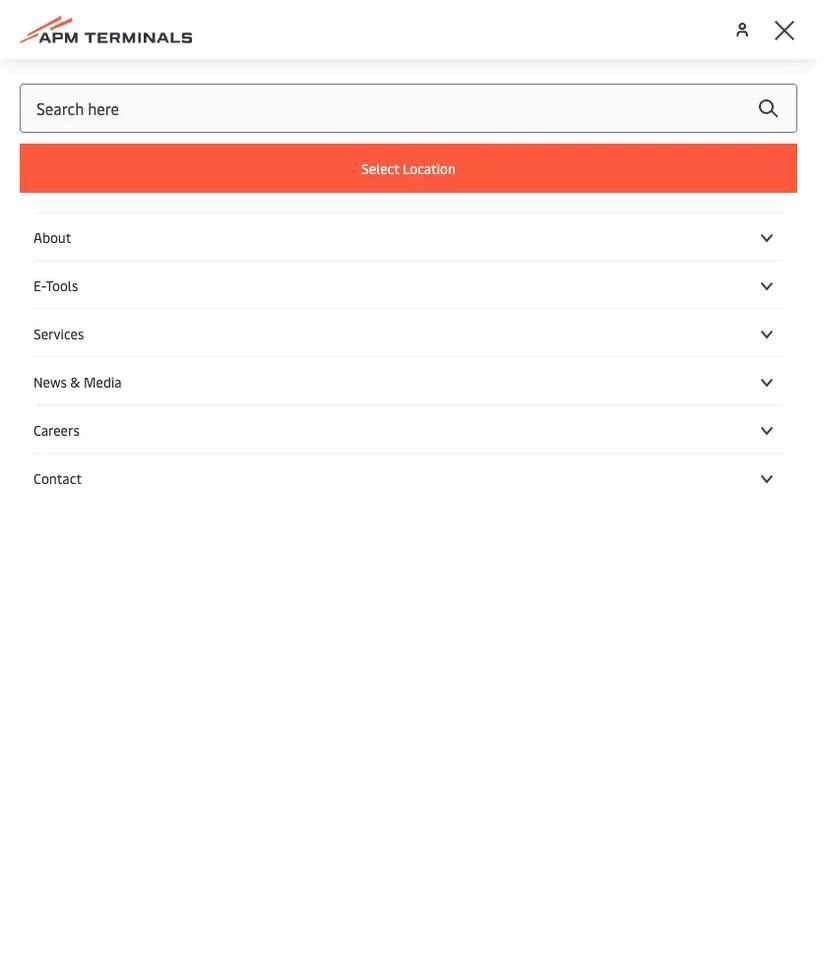 Task type: vqa. For each thing, say whether or not it's contained in the screenshot.
requirements. to the right
no



Task type: locate. For each thing, give the bounding box(es) containing it.
None submit
[[738, 84, 798, 133]]

(jpg)
[[394, 453, 432, 475]]

apm terminals corporate presentation
[[95, 350, 377, 371]]

news
[[33, 372, 67, 391]]

1 vertical spatial terminals
[[132, 385, 203, 406]]

tools
[[46, 276, 78, 294]]

1 vertical spatial corporate
[[206, 385, 279, 406]]

apm for apm terminals corporate factsheet
[[95, 385, 129, 406]]

home
[[90, 64, 127, 83]]

terminals right media
[[132, 385, 203, 406]]

services button
[[33, 324, 784, 343]]

corporate up apm terminals corporate factsheet
[[206, 350, 279, 371]]

apm right &
[[95, 385, 129, 406]]

apm for apm terminals corporate presentation
[[95, 350, 129, 371]]

terminals'
[[234, 453, 308, 475]]

presentation
[[283, 350, 377, 371]]

corporate down apm terminals corporate presentation
[[206, 385, 279, 406]]

2 terminals from the top
[[132, 385, 203, 406]]

terminals
[[132, 350, 203, 371], [132, 385, 203, 406]]

sheets
[[366, 295, 430, 324]]

2 corporate from the top
[[206, 385, 279, 406]]

0 vertical spatial corporate
[[206, 350, 279, 371]]

services
[[33, 324, 84, 343]]

of
[[178, 453, 194, 475]]

1 vertical spatial apm
[[95, 385, 129, 406]]

world map of apm terminals' operations (jpg)
[[95, 453, 432, 475]]

terminals down the presentations,
[[132, 350, 203, 371]]

select location button
[[20, 144, 798, 193]]

0 vertical spatial apm
[[95, 350, 129, 371]]

e-tools
[[33, 276, 78, 294]]

apm right of
[[197, 453, 231, 475]]

careers button
[[33, 420, 784, 439]]

media
[[84, 372, 122, 391]]

< global home
[[36, 64, 127, 83]]

contact button
[[33, 469, 784, 487]]

0 vertical spatial terminals
[[132, 350, 203, 371]]

world
[[95, 453, 139, 475]]

select
[[361, 159, 399, 178]]

corporate
[[206, 350, 279, 371], [206, 385, 279, 406]]

operations
[[311, 453, 391, 475]]

downloads
[[32, 125, 311, 202]]

corporate for presentation
[[206, 350, 279, 371]]

select location
[[361, 159, 456, 178]]

apm up media
[[95, 350, 129, 371]]

factsheet
[[283, 385, 354, 406]]

1 corporate from the top
[[206, 350, 279, 371]]

contact
[[33, 469, 82, 487]]

global home link
[[47, 64, 127, 83]]

apm terminals corporate factsheet
[[95, 385, 354, 406]]

reports
[[205, 295, 276, 324]]

and
[[281, 295, 318, 324]]

apm
[[95, 350, 129, 371], [95, 385, 129, 406], [197, 453, 231, 475]]

1 terminals from the top
[[132, 350, 203, 371]]

presentations, reports and fact sheets
[[61, 295, 430, 324]]

terminals for apm terminals corporate factsheet
[[132, 385, 203, 406]]



Task type: describe. For each thing, give the bounding box(es) containing it.
presentations,
[[61, 295, 200, 324]]

global
[[47, 64, 86, 83]]

fact
[[323, 295, 361, 324]]

corporate for factsheet
[[206, 385, 279, 406]]

2 vertical spatial apm
[[197, 453, 231, 475]]

world map of apm terminals' operations (jpg) link
[[61, 452, 505, 477]]

map
[[143, 453, 175, 475]]

about button
[[33, 227, 784, 246]]

apm terminals corporate presentation link
[[61, 349, 505, 373]]

location
[[403, 159, 456, 178]]

apm terminals corporate factsheet link
[[61, 383, 505, 408]]

e-tools button
[[33, 276, 784, 294]]

careers
[[33, 420, 80, 439]]

&
[[70, 372, 80, 391]]

news & media
[[33, 372, 122, 391]]

Global search search field
[[20, 84, 798, 133]]

terminals for apm terminals corporate presentation
[[132, 350, 203, 371]]

about
[[33, 227, 71, 246]]

e-
[[33, 276, 46, 294]]

<
[[36, 64, 43, 83]]

news & media button
[[33, 372, 784, 391]]



